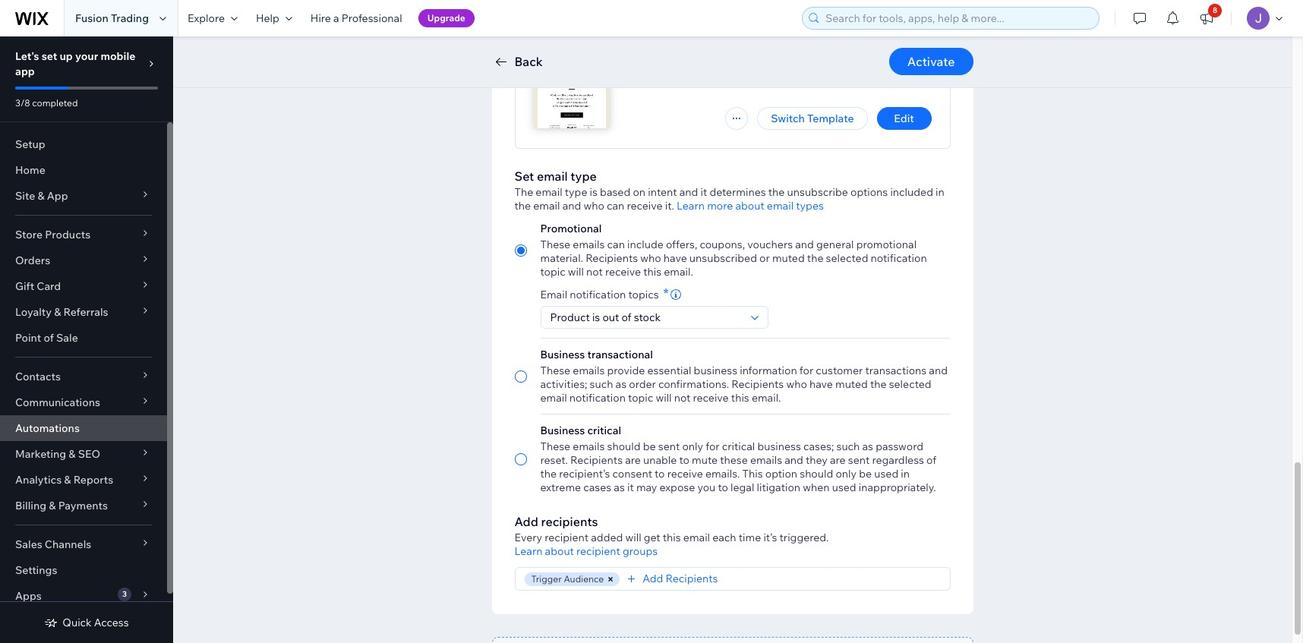 Task type: describe. For each thing, give the bounding box(es) containing it.
fusion trading
[[75, 11, 149, 25]]

about inside add recipients every recipient added will get this email each time it's triggered. learn about recipient groups
[[545, 544, 574, 558]]

consent
[[612, 467, 652, 481]]

litigation
[[757, 481, 800, 494]]

hire a professional
[[310, 11, 402, 25]]

more
[[707, 199, 733, 213]]

of inside business critical these emails should be sent only for critical business cases; such as password reset. recipients are unable to mute these emails and they are sent regardless of the recipient's consent to receive emails. this option should only be used in extreme cases as it may expose you to legal litigation when used inappropriately.
[[927, 453, 936, 467]]

and inside business critical these emails should be sent only for critical business cases; such as password reset. recipients are unable to mute these emails and they are sent regardless of the recipient's consent to receive emails. this option should only be used in extreme cases as it may expose you to legal litigation when used inappropriately.
[[785, 453, 803, 467]]

audience
[[564, 573, 604, 585]]

groups
[[623, 544, 658, 558]]

marketing & seo button
[[0, 441, 167, 467]]

1 vertical spatial critical
[[722, 440, 755, 453]]

sales channels
[[15, 538, 91, 551]]

& for site
[[38, 189, 45, 203]]

inappropriately.
[[859, 481, 936, 494]]

selected inside promotional these emails can include offers, coupons, vouchers and general promotional material. recipients who have unsubscribed or muted the selected notification topic will not receive this email.
[[826, 251, 868, 265]]

a
[[333, 11, 339, 25]]

back button
[[492, 52, 543, 71]]

emails inside business transactional these emails provide essential business information for customer transactions and activities; such as order confirmations. recipients who have muted the selected email notification topic will not receive this email.
[[573, 364, 605, 377]]

gift card
[[15, 279, 61, 293]]

settings link
[[0, 557, 167, 583]]

email
[[540, 288, 567, 301]]

not inside promotional these emails can include offers, coupons, vouchers and general promotional material. recipients who have unsubscribed or muted the selected notification topic will not receive this email.
[[586, 265, 603, 279]]

analytics & reports
[[15, 473, 113, 487]]

emails inside promotional these emails can include offers, coupons, vouchers and general promotional material. recipients who have unsubscribed or muted the selected notification topic will not receive this email.
[[573, 238, 605, 251]]

receive inside business transactional these emails provide essential business information for customer transactions and activities; such as order confirmations. recipients who have muted the selected email notification topic will not receive this email.
[[693, 391, 729, 405]]

card
[[37, 279, 61, 293]]

and right it.
[[679, 185, 698, 199]]

1 horizontal spatial be
[[859, 467, 872, 481]]

mute
[[692, 453, 718, 467]]

let's
[[15, 49, 39, 63]]

the left types
[[768, 185, 785, 199]]

Search for tools, apps, help & more... field
[[821, 8, 1094, 29]]

determines
[[710, 185, 766, 199]]

for for information
[[799, 364, 813, 377]]

email down set email type
[[536, 185, 562, 199]]

offers,
[[666, 238, 697, 251]]

activate
[[907, 54, 955, 69]]

billing & payments
[[15, 499, 108, 513]]

automations
[[15, 421, 80, 435]]

setup link
[[0, 131, 167, 157]]

have inside business transactional these emails provide essential business information for customer transactions and activities; such as order confirmations. recipients who have muted the selected email notification topic will not receive this email.
[[809, 377, 833, 391]]

these for business critical
[[540, 440, 570, 453]]

will inside add recipients every recipient added will get this email each time it's triggered. learn about recipient groups
[[625, 531, 641, 544]]

completed
[[32, 97, 78, 109]]

your
[[75, 49, 98, 63]]

store products
[[15, 228, 90, 241]]

add recipients every recipient added will get this email each time it's triggered. learn about recipient groups
[[514, 514, 829, 558]]

who for email
[[584, 199, 604, 213]]

0 horizontal spatial sent
[[658, 440, 680, 453]]

and inside promotional these emails can include offers, coupons, vouchers and general promotional material. recipients who have unsubscribed or muted the selected notification topic will not receive this email.
[[795, 238, 814, 251]]

unsubscribed
[[689, 251, 757, 265]]

Email notification topics field
[[546, 307, 746, 328]]

recipient's
[[559, 467, 610, 481]]

essential
[[647, 364, 691, 377]]

sidebar element
[[0, 36, 173, 643]]

loyalty & referrals button
[[0, 299, 167, 325]]

material.
[[540, 251, 583, 265]]

help button
[[247, 0, 301, 36]]

& for marketing
[[69, 447, 76, 461]]

extreme
[[540, 481, 581, 494]]

setup
[[15, 137, 45, 151]]

unable
[[643, 453, 677, 467]]

trigger audience
[[531, 573, 604, 585]]

recipients down add recipients every recipient added will get this email each time it's triggered. learn about recipient groups
[[666, 572, 718, 586]]

quick
[[63, 616, 92, 630]]

emails.
[[705, 467, 740, 481]]

gift
[[15, 279, 34, 293]]

type for the email type is based on intent and it determines the unsubscribe options included in the email and who can receive it.
[[565, 185, 587, 199]]

recipients
[[541, 514, 598, 529]]

app
[[15, 65, 35, 78]]

recipients inside business transactional these emails provide essential business information for customer transactions and activities; such as order confirmations. recipients who have muted the selected email notification topic will not receive this email.
[[732, 377, 784, 391]]

back
[[514, 54, 543, 69]]

1 horizontal spatial learn
[[677, 199, 705, 213]]

notification inside promotional these emails can include offers, coupons, vouchers and general promotional material. recipients who have unsubscribed or muted the selected notification topic will not receive this email.
[[871, 251, 927, 265]]

referrals
[[63, 305, 108, 319]]

contacts
[[15, 370, 61, 383]]

learn more about email types
[[677, 199, 824, 213]]

0 vertical spatial be
[[643, 440, 656, 453]]

switch
[[771, 112, 805, 125]]

promotional
[[856, 238, 917, 251]]

mobile
[[101, 49, 135, 63]]

1 vertical spatial as
[[862, 440, 873, 453]]

3/8
[[15, 97, 30, 109]]

business transactional these emails provide essential business information for customer transactions and activities; such as order confirmations. recipients who have muted the selected email notification topic will not receive this email.
[[540, 348, 948, 405]]

and up the promotional
[[562, 199, 581, 213]]

have inside promotional these emails can include offers, coupons, vouchers and general promotional material. recipients who have unsubscribed or muted the selected notification topic will not receive this email.
[[664, 251, 687, 265]]

0 horizontal spatial used
[[832, 481, 856, 494]]

topic inside business transactional these emails provide essential business information for customer transactions and activities; such as order confirmations. recipients who have muted the selected email notification topic will not receive this email.
[[628, 391, 653, 405]]

point
[[15, 331, 41, 345]]

& for analytics
[[64, 473, 71, 487]]

password
[[876, 440, 923, 453]]

type for set email type
[[570, 169, 597, 184]]

receive inside the email type is based on intent and it determines the unsubscribe options included in the email and who can receive it.
[[627, 199, 663, 213]]

or
[[759, 251, 770, 265]]

3
[[122, 589, 127, 599]]

will inside promotional these emails can include offers, coupons, vouchers and general promotional material. recipients who have unsubscribed or muted the selected notification topic will not receive this email.
[[568, 265, 584, 279]]

*
[[663, 285, 669, 302]]

sales channels button
[[0, 532, 167, 557]]

topics
[[628, 288, 659, 301]]

muted inside promotional these emails can include offers, coupons, vouchers and general promotional material. recipients who have unsubscribed or muted the selected notification topic will not receive this email.
[[772, 251, 805, 265]]

store products button
[[0, 222, 167, 248]]

contacts button
[[0, 364, 167, 390]]

on
[[633, 185, 646, 199]]

can inside promotional these emails can include offers, coupons, vouchers and general promotional material. recipients who have unsubscribed or muted the selected notification topic will not receive this email.
[[607, 238, 625, 251]]

confirmations.
[[658, 377, 729, 391]]

analytics
[[15, 473, 62, 487]]

gift card button
[[0, 273, 167, 299]]

recipient up audience
[[576, 544, 620, 558]]

general
[[816, 238, 854, 251]]

0 horizontal spatial to
[[655, 467, 665, 481]]

coupons,
[[700, 238, 745, 251]]

receive inside promotional these emails can include offers, coupons, vouchers and general promotional material. recipients who have unsubscribed or muted the selected notification topic will not receive this email.
[[605, 265, 641, 279]]

up
[[60, 49, 73, 63]]

& for loyalty
[[54, 305, 61, 319]]

1 vertical spatial should
[[800, 467, 833, 481]]

customer
[[816, 364, 863, 377]]

0 horizontal spatial should
[[607, 440, 641, 453]]

1 are from the left
[[625, 453, 641, 467]]

order
[[629, 377, 656, 391]]

options
[[851, 185, 888, 199]]

apps
[[15, 589, 42, 603]]

app
[[47, 189, 68, 203]]

it.
[[665, 199, 674, 213]]

provide
[[607, 364, 645, 377]]

add for recipients
[[514, 514, 538, 529]]

payments
[[58, 499, 108, 513]]

the down "set"
[[514, 199, 531, 213]]

analytics & reports button
[[0, 467, 167, 493]]

such inside business critical these emails should be sent only for critical business cases; such as password reset. recipients are unable to mute these emails and they are sent regardless of the recipient's consent to receive emails. this option should only be used in extreme cases as it may expose you to legal litigation when used inappropriately.
[[836, 440, 860, 453]]

legal
[[731, 481, 754, 494]]

reports
[[73, 473, 113, 487]]

cases
[[583, 481, 611, 494]]

muted inside business transactional these emails provide essential business information for customer transactions and activities; such as order confirmations. recipients who have muted the selected email notification topic will not receive this email.
[[835, 377, 868, 391]]

quick access
[[63, 616, 129, 630]]



Task type: locate. For each thing, give the bounding box(es) containing it.
1 horizontal spatial business
[[757, 440, 801, 453]]

vouchers
[[747, 238, 793, 251]]

will left "get"
[[625, 531, 641, 544]]

1 vertical spatial not
[[674, 391, 691, 405]]

2 vertical spatial as
[[614, 481, 625, 494]]

1 horizontal spatial selected
[[889, 377, 931, 391]]

sent left "regardless"
[[848, 453, 870, 467]]

1 vertical spatial have
[[809, 377, 833, 391]]

& left reports
[[64, 473, 71, 487]]

type inside the email type is based on intent and it determines the unsubscribe options included in the email and who can receive it.
[[565, 185, 587, 199]]

will down essential
[[656, 391, 672, 405]]

have up * at the top right of page
[[664, 251, 687, 265]]

selected
[[826, 251, 868, 265], [889, 377, 931, 391]]

about
[[735, 199, 764, 213], [545, 544, 574, 558]]

1 vertical spatial such
[[836, 440, 860, 453]]

0 vertical spatial critical
[[587, 424, 621, 437]]

email up reset.
[[540, 391, 567, 405]]

and inside business transactional these emails provide essential business information for customer transactions and activities; such as order confirmations. recipients who have muted the selected email notification topic will not receive this email.
[[929, 364, 948, 377]]

help
[[256, 11, 279, 25]]

critical up recipient's on the left
[[587, 424, 621, 437]]

0 horizontal spatial topic
[[540, 265, 566, 279]]

1 vertical spatial of
[[927, 453, 936, 467]]

1 vertical spatial this
[[731, 391, 749, 405]]

email right "set"
[[537, 169, 568, 184]]

it inside business critical these emails should be sent only for critical business cases; such as password reset. recipients are unable to mute these emails and they are sent regardless of the recipient's consent to receive emails. this option should only be used in extreme cases as it may expose you to legal litigation when used inappropriately.
[[627, 481, 634, 494]]

in right included
[[936, 185, 945, 199]]

billing & payments button
[[0, 493, 167, 519]]

0 vertical spatial notification
[[871, 251, 927, 265]]

trigger
[[531, 573, 562, 585]]

can right is
[[607, 199, 624, 213]]

1 vertical spatial who
[[640, 251, 661, 265]]

receive inside business critical these emails should be sent only for critical business cases; such as password reset. recipients are unable to mute these emails and they are sent regardless of the recipient's consent to receive emails. this option should only be used in extreme cases as it may expose you to legal litigation when used inappropriately.
[[667, 467, 703, 481]]

home
[[15, 163, 45, 177]]

promotional
[[540, 222, 602, 235]]

only
[[682, 440, 703, 453], [836, 467, 857, 481]]

0 horizontal spatial this
[[643, 265, 662, 279]]

for inside business transactional these emails provide essential business information for customer transactions and activities; such as order confirmations. recipients who have muted the selected email notification topic will not receive this email.
[[799, 364, 813, 377]]

as left order
[[616, 377, 627, 391]]

emails down 'transactional'
[[573, 364, 605, 377]]

add for recipients
[[643, 572, 663, 586]]

1 vertical spatial email.
[[752, 391, 781, 405]]

upgrade button
[[418, 9, 475, 27]]

1 vertical spatial business
[[540, 424, 585, 437]]

the right customer
[[870, 377, 887, 391]]

1 vertical spatial learn
[[514, 544, 543, 558]]

2 horizontal spatial who
[[786, 377, 807, 391]]

marketing
[[15, 447, 66, 461]]

in down password
[[901, 467, 910, 481]]

this down information
[[731, 391, 749, 405]]

this up topics
[[643, 265, 662, 279]]

add inside add recipients every recipient added will get this email each time it's triggered. learn about recipient groups
[[514, 514, 538, 529]]

the right vouchers
[[807, 251, 824, 265]]

0 horizontal spatial learn
[[514, 544, 543, 558]]

it inside the email type is based on intent and it determines the unsubscribe options included in the email and who can receive it.
[[701, 185, 707, 199]]

and right transactions
[[929, 364, 948, 377]]

each
[[712, 531, 736, 544]]

0 horizontal spatial only
[[682, 440, 703, 453]]

these up recipient's on the left
[[540, 440, 570, 453]]

as
[[616, 377, 627, 391], [862, 440, 873, 453], [614, 481, 625, 494]]

topic up email
[[540, 265, 566, 279]]

0 horizontal spatial muted
[[772, 251, 805, 265]]

recipients up cases
[[570, 453, 623, 467]]

have
[[664, 251, 687, 265], [809, 377, 833, 391]]

critical up this
[[722, 440, 755, 453]]

1 horizontal spatial only
[[836, 467, 857, 481]]

store
[[15, 228, 43, 241]]

recipients up email notification topics *
[[586, 251, 638, 265]]

& right loyalty
[[54, 305, 61, 319]]

business up option
[[757, 440, 801, 453]]

it
[[701, 185, 707, 199], [627, 481, 634, 494]]

the inside business transactional these emails provide essential business information for customer transactions and activities; such as order confirmations. recipients who have muted the selected email notification topic will not receive this email.
[[870, 377, 887, 391]]

intent
[[648, 185, 677, 199]]

0 vertical spatial muted
[[772, 251, 805, 265]]

type left is
[[565, 185, 587, 199]]

1 vertical spatial topic
[[628, 391, 653, 405]]

0 vertical spatial should
[[607, 440, 641, 453]]

about up trigger audience
[[545, 544, 574, 558]]

can left include
[[607, 238, 625, 251]]

are
[[625, 453, 641, 467], [830, 453, 846, 467]]

0 vertical spatial who
[[584, 199, 604, 213]]

0 horizontal spatial business
[[694, 364, 737, 377]]

time
[[739, 531, 761, 544]]

added
[[591, 531, 623, 544]]

2 are from the left
[[830, 453, 846, 467]]

who for transactional
[[786, 377, 807, 391]]

topic down the provide
[[628, 391, 653, 405]]

should
[[607, 440, 641, 453], [800, 467, 833, 481]]

get
[[644, 531, 660, 544]]

1 horizontal spatial muted
[[835, 377, 868, 391]]

activities;
[[540, 377, 587, 391]]

business inside business transactional these emails provide essential business information for customer transactions and activities; such as order confirmations. recipients who have muted the selected email notification topic will not receive this email.
[[540, 348, 585, 361]]

of left sale
[[44, 331, 54, 345]]

business inside business critical these emails should be sent only for critical business cases; such as password reset. recipients are unable to mute these emails and they are sent regardless of the recipient's consent to receive emails. this option should only be used in extreme cases as it may expose you to legal litigation when used inappropriately.
[[540, 424, 585, 437]]

in inside business critical these emails should be sent only for critical business cases; such as password reset. recipients are unable to mute these emails and they are sent regardless of the recipient's consent to receive emails. this option should only be used in extreme cases as it may expose you to legal litigation when used inappropriately.
[[901, 467, 910, 481]]

1 horizontal spatial will
[[625, 531, 641, 544]]

notification right general in the right top of the page
[[871, 251, 927, 265]]

business up "activities;"
[[540, 348, 585, 361]]

email. up * at the top right of page
[[664, 265, 693, 279]]

2 horizontal spatial this
[[731, 391, 749, 405]]

0 horizontal spatial add
[[514, 514, 538, 529]]

of inside point of sale "link"
[[44, 331, 54, 345]]

email left each
[[683, 531, 710, 544]]

emails up litigation at right
[[750, 453, 782, 467]]

1 horizontal spatial who
[[640, 251, 661, 265]]

who inside the email type is based on intent and it determines the unsubscribe options included in the email and who can receive it.
[[584, 199, 604, 213]]

0 horizontal spatial email.
[[664, 265, 693, 279]]

be up consent
[[643, 440, 656, 453]]

email inside business transactional these emails provide essential business information for customer transactions and activities; such as order confirmations. recipients who have muted the selected email notification topic will not receive this email.
[[540, 391, 567, 405]]

for
[[799, 364, 813, 377], [706, 440, 720, 453]]

such right cases;
[[836, 440, 860, 453]]

business inside business critical these emails should be sent only for critical business cases; such as password reset. recipients are unable to mute these emails and they are sent regardless of the recipient's consent to receive emails. this option should only be used in extreme cases as it may expose you to legal litigation when used inappropriately.
[[757, 440, 801, 453]]

0 horizontal spatial be
[[643, 440, 656, 453]]

1 horizontal spatial critical
[[722, 440, 755, 453]]

1 these from the top
[[540, 238, 570, 251]]

add up every
[[514, 514, 538, 529]]

channels
[[45, 538, 91, 551]]

email.
[[664, 265, 693, 279], [752, 391, 781, 405]]

who left customer
[[786, 377, 807, 391]]

notification down the provide
[[569, 391, 626, 405]]

selected down options
[[826, 251, 868, 265]]

fusion
[[75, 11, 108, 25]]

this
[[643, 265, 662, 279], [731, 391, 749, 405], [663, 531, 681, 544]]

0 vertical spatial about
[[735, 199, 764, 213]]

0 horizontal spatial will
[[568, 265, 584, 279]]

2 vertical spatial this
[[663, 531, 681, 544]]

quick access button
[[44, 616, 129, 630]]

business up reset.
[[540, 424, 585, 437]]

1 vertical spatial can
[[607, 238, 625, 251]]

used down password
[[874, 467, 898, 481]]

not up email notification topics *
[[586, 265, 603, 279]]

1 horizontal spatial this
[[663, 531, 681, 544]]

recipient down recipients
[[545, 531, 589, 544]]

you
[[697, 481, 716, 494]]

0 horizontal spatial critical
[[587, 424, 621, 437]]

1 vertical spatial type
[[565, 185, 587, 199]]

business right essential
[[694, 364, 737, 377]]

this right "get"
[[663, 531, 681, 544]]

for left "these" on the right bottom
[[706, 440, 720, 453]]

edit button
[[877, 107, 931, 130]]

2 vertical spatial who
[[786, 377, 807, 391]]

learn more about email types link
[[677, 199, 824, 213]]

the
[[768, 185, 785, 199], [514, 199, 531, 213], [807, 251, 824, 265], [870, 377, 887, 391], [540, 467, 557, 481]]

can
[[607, 199, 624, 213], [607, 238, 625, 251]]

template
[[807, 112, 854, 125]]

such inside business transactional these emails provide essential business information for customer transactions and activities; such as order confirmations. recipients who have muted the selected email notification topic will not receive this email.
[[590, 377, 613, 391]]

to left 'mute'
[[679, 453, 689, 467]]

option
[[765, 467, 797, 481]]

8 button
[[1190, 0, 1223, 36]]

1 vertical spatial business
[[757, 440, 801, 453]]

0 vertical spatial as
[[616, 377, 627, 391]]

this inside business transactional these emails provide essential business information for customer transactions and activities; such as order confirmations. recipients who have muted the selected email notification topic will not receive this email.
[[731, 391, 749, 405]]

0 horizontal spatial for
[[706, 440, 720, 453]]

switch template button
[[757, 107, 868, 130]]

site & app
[[15, 189, 68, 203]]

receive left emails.
[[667, 467, 703, 481]]

receive
[[627, 199, 663, 213], [605, 265, 641, 279], [693, 391, 729, 405], [667, 467, 703, 481]]

1 horizontal spatial email.
[[752, 391, 781, 405]]

selected inside business transactional these emails provide essential business information for customer transactions and activities; such as order confirmations. recipients who have muted the selected email notification topic will not receive this email.
[[889, 377, 931, 391]]

1 vertical spatial be
[[859, 467, 872, 481]]

the inside promotional these emails can include offers, coupons, vouchers and general promotional material. recipients who have unsubscribed or muted the selected notification topic will not receive this email.
[[807, 251, 824, 265]]

communications button
[[0, 390, 167, 415]]

1 business from the top
[[540, 348, 585, 361]]

these inside business transactional these emails provide essential business information for customer transactions and activities; such as order confirmations. recipients who have muted the selected email notification topic will not receive this email.
[[540, 364, 570, 377]]

emails up recipient's on the left
[[573, 440, 605, 453]]

1 horizontal spatial have
[[809, 377, 833, 391]]

for for only
[[706, 440, 720, 453]]

regardless
[[872, 453, 924, 467]]

it left determines
[[701, 185, 707, 199]]

this inside promotional these emails can include offers, coupons, vouchers and general promotional material. recipients who have unsubscribed or muted the selected notification topic will not receive this email.
[[643, 265, 662, 279]]

0 vertical spatial topic
[[540, 265, 566, 279]]

0 vertical spatial only
[[682, 440, 703, 453]]

email. inside business transactional these emails provide essential business information for customer transactions and activities; such as order confirmations. recipients who have muted the selected email notification topic will not receive this email.
[[752, 391, 781, 405]]

email inside add recipients every recipient added will get this email each time it's triggered. learn about recipient groups
[[683, 531, 710, 544]]

will
[[568, 265, 584, 279], [656, 391, 672, 405], [625, 531, 641, 544]]

receive left it.
[[627, 199, 663, 213]]

email. down information
[[752, 391, 781, 405]]

add down groups
[[643, 572, 663, 586]]

the
[[514, 185, 533, 199]]

1 horizontal spatial for
[[799, 364, 813, 377]]

selected up password
[[889, 377, 931, 391]]

emails down the promotional
[[573, 238, 605, 251]]

is
[[590, 185, 598, 199]]

0 vertical spatial not
[[586, 265, 603, 279]]

may
[[636, 481, 657, 494]]

will inside business transactional these emails provide essential business information for customer transactions and activities; such as order confirmations. recipients who have muted the selected email notification topic will not receive this email.
[[656, 391, 672, 405]]

business for business transactional these emails provide essential business information for customer transactions and activities; such as order confirmations. recipients who have muted the selected email notification topic will not receive this email.
[[540, 348, 585, 361]]

communications
[[15, 396, 100, 409]]

in inside the email type is based on intent and it determines the unsubscribe options included in the email and who can receive it.
[[936, 185, 945, 199]]

only right unable
[[682, 440, 703, 453]]

who left offers,
[[640, 251, 661, 265]]

these inside business critical these emails should be sent only for critical business cases; such as password reset. recipients are unable to mute these emails and they are sent regardless of the recipient's consent to receive emails. this option should only be used in extreme cases as it may expose you to legal litigation when used inappropriately.
[[540, 440, 570, 453]]

who up the promotional
[[584, 199, 604, 213]]

0 vertical spatial add
[[514, 514, 538, 529]]

1 vertical spatial only
[[836, 467, 857, 481]]

2 horizontal spatial will
[[656, 391, 672, 405]]

0 vertical spatial selected
[[826, 251, 868, 265]]

notification inside email notification topics *
[[570, 288, 626, 301]]

0 horizontal spatial about
[[545, 544, 574, 558]]

be left "regardless"
[[859, 467, 872, 481]]

3 these from the top
[[540, 440, 570, 453]]

0 vertical spatial of
[[44, 331, 54, 345]]

can inside the email type is based on intent and it determines the unsubscribe options included in the email and who can receive it.
[[607, 199, 624, 213]]

8
[[1213, 5, 1217, 15]]

type up is
[[570, 169, 597, 184]]

1 horizontal spatial topic
[[628, 391, 653, 405]]

unsubscribe
[[787, 185, 848, 199]]

and left 'they'
[[785, 453, 803, 467]]

1 vertical spatial these
[[540, 364, 570, 377]]

0 vertical spatial business
[[694, 364, 737, 377]]

the inside business critical these emails should be sent only for critical business cases; such as password reset. recipients are unable to mute these emails and they are sent regardless of the recipient's consent to receive emails. this option should only be used in extreme cases as it may expose you to legal litigation when used inappropriately.
[[540, 467, 557, 481]]

2 business from the top
[[540, 424, 585, 437]]

add recipients
[[643, 572, 718, 586]]

these for business transactional
[[540, 364, 570, 377]]

1 horizontal spatial sent
[[848, 453, 870, 467]]

as inside business transactional these emails provide essential business information for customer transactions and activities; such as order confirmations. recipients who have muted the selected email notification topic will not receive this email.
[[616, 377, 627, 391]]

1 vertical spatial notification
[[570, 288, 626, 301]]

1 horizontal spatial of
[[927, 453, 936, 467]]

2 vertical spatial will
[[625, 531, 641, 544]]

1 vertical spatial it
[[627, 481, 634, 494]]

topic inside promotional these emails can include offers, coupons, vouchers and general promotional material. recipients who have unsubscribed or muted the selected notification topic will not receive this email.
[[540, 265, 566, 279]]

promotional these emails can include offers, coupons, vouchers and general promotional material. recipients who have unsubscribed or muted the selected notification topic will not receive this email.
[[540, 222, 927, 279]]

recipients inside business critical these emails should be sent only for critical business cases; such as password reset. recipients are unable to mute these emails and they are sent regardless of the recipient's consent to receive emails. this option should only be used in extreme cases as it may expose you to legal litigation when used inappropriately.
[[570, 453, 623, 467]]

will up email notification topics *
[[568, 265, 584, 279]]

0 horizontal spatial in
[[901, 467, 910, 481]]

1 horizontal spatial it
[[701, 185, 707, 199]]

receive up 'mute'
[[693, 391, 729, 405]]

1 vertical spatial selected
[[889, 377, 931, 391]]

receive up email notification topics *
[[605, 265, 641, 279]]

type
[[570, 169, 597, 184], [565, 185, 587, 199]]

are right 'they'
[[830, 453, 846, 467]]

types
[[796, 199, 824, 213]]

notification inside business transactional these emails provide essential business information for customer transactions and activities; such as order confirmations. recipients who have muted the selected email notification topic will not receive this email.
[[569, 391, 626, 405]]

transactional
[[587, 348, 653, 361]]

learn
[[677, 199, 705, 213], [514, 544, 543, 558]]

& right billing
[[49, 499, 56, 513]]

the left recipient's on the left
[[540, 467, 557, 481]]

& inside dropdown button
[[69, 447, 76, 461]]

to right you
[[718, 481, 728, 494]]

preview image
[[533, 52, 609, 128]]

orders button
[[0, 248, 167, 273]]

1 vertical spatial about
[[545, 544, 574, 558]]

who
[[584, 199, 604, 213], [640, 251, 661, 265], [786, 377, 807, 391]]

edit
[[894, 112, 914, 125]]

should up consent
[[607, 440, 641, 453]]

as left password
[[862, 440, 873, 453]]

0 horizontal spatial have
[[664, 251, 687, 265]]

such down 'transactional'
[[590, 377, 613, 391]]

& inside dropdown button
[[38, 189, 45, 203]]

not inside business transactional these emails provide essential business information for customer transactions and activities; such as order confirmations. recipients who have muted the selected email notification topic will not receive this email.
[[674, 391, 691, 405]]

& left seo
[[69, 447, 76, 461]]

2 vertical spatial notification
[[569, 391, 626, 405]]

business
[[540, 348, 585, 361], [540, 424, 585, 437]]

1 horizontal spatial to
[[679, 453, 689, 467]]

2 horizontal spatial to
[[718, 481, 728, 494]]

1 horizontal spatial in
[[936, 185, 945, 199]]

site & app button
[[0, 183, 167, 209]]

they
[[806, 453, 828, 467]]

0 vertical spatial will
[[568, 265, 584, 279]]

let's set up your mobile app
[[15, 49, 135, 78]]

and left general in the right top of the page
[[795, 238, 814, 251]]

0 vertical spatial business
[[540, 348, 585, 361]]

topic
[[540, 265, 566, 279], [628, 391, 653, 405]]

0 horizontal spatial not
[[586, 265, 603, 279]]

to right consent
[[655, 467, 665, 481]]

2 vertical spatial these
[[540, 440, 570, 453]]

1 vertical spatial add
[[643, 572, 663, 586]]

0 vertical spatial this
[[643, 265, 662, 279]]

expose
[[660, 481, 695, 494]]

learn up trigger
[[514, 544, 543, 558]]

1 horizontal spatial add
[[643, 572, 663, 586]]

email notification topics *
[[540, 285, 669, 302]]

the email type is based on intent and it determines the unsubscribe options included in the email and who can receive it.
[[514, 185, 945, 213]]

learn right it.
[[677, 199, 705, 213]]

& right site
[[38, 189, 45, 203]]

for left customer
[[799, 364, 813, 377]]

these
[[720, 453, 748, 467]]

business
[[694, 364, 737, 377], [757, 440, 801, 453]]

site
[[15, 189, 35, 203]]

notification right email
[[570, 288, 626, 301]]

1 horizontal spatial are
[[830, 453, 846, 467]]

these down the promotional
[[540, 238, 570, 251]]

2 these from the top
[[540, 364, 570, 377]]

add recipients button
[[624, 572, 718, 586]]

0 horizontal spatial such
[[590, 377, 613, 391]]

switch template
[[771, 112, 854, 125]]

0 horizontal spatial who
[[584, 199, 604, 213]]

recipients inside promotional these emails can include offers, coupons, vouchers and general promotional material. recipients who have unsubscribed or muted the selected notification topic will not receive this email.
[[586, 251, 638, 265]]

these inside promotional these emails can include offers, coupons, vouchers and general promotional material. recipients who have unsubscribed or muted the selected notification topic will not receive this email.
[[540, 238, 570, 251]]

about right more
[[735, 199, 764, 213]]

1 horizontal spatial should
[[800, 467, 833, 481]]

sent left 'mute'
[[658, 440, 680, 453]]

1 vertical spatial will
[[656, 391, 672, 405]]

for inside business critical these emails should be sent only for critical business cases; such as password reset. recipients are unable to mute these emails and they are sent regardless of the recipient's consent to receive emails. this option should only be used in extreme cases as it may expose you to legal litigation when used inappropriately.
[[706, 440, 720, 453]]

of right "regardless"
[[927, 453, 936, 467]]

point of sale link
[[0, 325, 167, 351]]

who inside promotional these emails can include offers, coupons, vouchers and general promotional material. recipients who have unsubscribed or muted the selected notification topic will not receive this email.
[[640, 251, 661, 265]]

set
[[514, 169, 534, 184]]

& for billing
[[49, 499, 56, 513]]

1 horizontal spatial used
[[874, 467, 898, 481]]

1 vertical spatial muted
[[835, 377, 868, 391]]

1 horizontal spatial not
[[674, 391, 691, 405]]

cases;
[[803, 440, 834, 453]]

1 vertical spatial for
[[706, 440, 720, 453]]

only right 'they'
[[836, 467, 857, 481]]

this inside add recipients every recipient added will get this email each time it's triggered. learn about recipient groups
[[663, 531, 681, 544]]

not down essential
[[674, 391, 691, 405]]

should down cases;
[[800, 467, 833, 481]]

included
[[890, 185, 933, 199]]

have right information
[[809, 377, 833, 391]]

3/8 completed
[[15, 97, 78, 109]]

0 vertical spatial such
[[590, 377, 613, 391]]

include
[[627, 238, 664, 251]]

1 vertical spatial in
[[901, 467, 910, 481]]

used right when
[[832, 481, 856, 494]]

as right cases
[[614, 481, 625, 494]]

it left may
[[627, 481, 634, 494]]

email left types
[[767, 199, 794, 213]]

business for business critical these emails should be sent only for critical business cases; such as password reset. recipients are unable to mute these emails and they are sent regardless of the recipient's consent to receive emails. this option should only be used in extreme cases as it may expose you to legal litigation when used inappropriately.
[[540, 424, 585, 437]]

email right the
[[533, 199, 560, 213]]

email. inside promotional these emails can include offers, coupons, vouchers and general promotional material. recipients who have unsubscribed or muted the selected notification topic will not receive this email.
[[664, 265, 693, 279]]

who inside business transactional these emails provide essential business information for customer transactions and activities; such as order confirmations. recipients who have muted the selected email notification topic will not receive this email.
[[786, 377, 807, 391]]

0 horizontal spatial it
[[627, 481, 634, 494]]

and
[[679, 185, 698, 199], [562, 199, 581, 213], [795, 238, 814, 251], [929, 364, 948, 377], [785, 453, 803, 467]]

business inside business transactional these emails provide essential business information for customer transactions and activities; such as order confirmations. recipients who have muted the selected email notification topic will not receive this email.
[[694, 364, 737, 377]]

of
[[44, 331, 54, 345], [927, 453, 936, 467]]

learn inside add recipients every recipient added will get this email each time it's triggered. learn about recipient groups
[[514, 544, 543, 558]]



Task type: vqa. For each thing, say whether or not it's contained in the screenshot.
The email type is based on intent and it determines the unsubscribe options included in the email and who can receive it.'s THE 'TYPE'
yes



